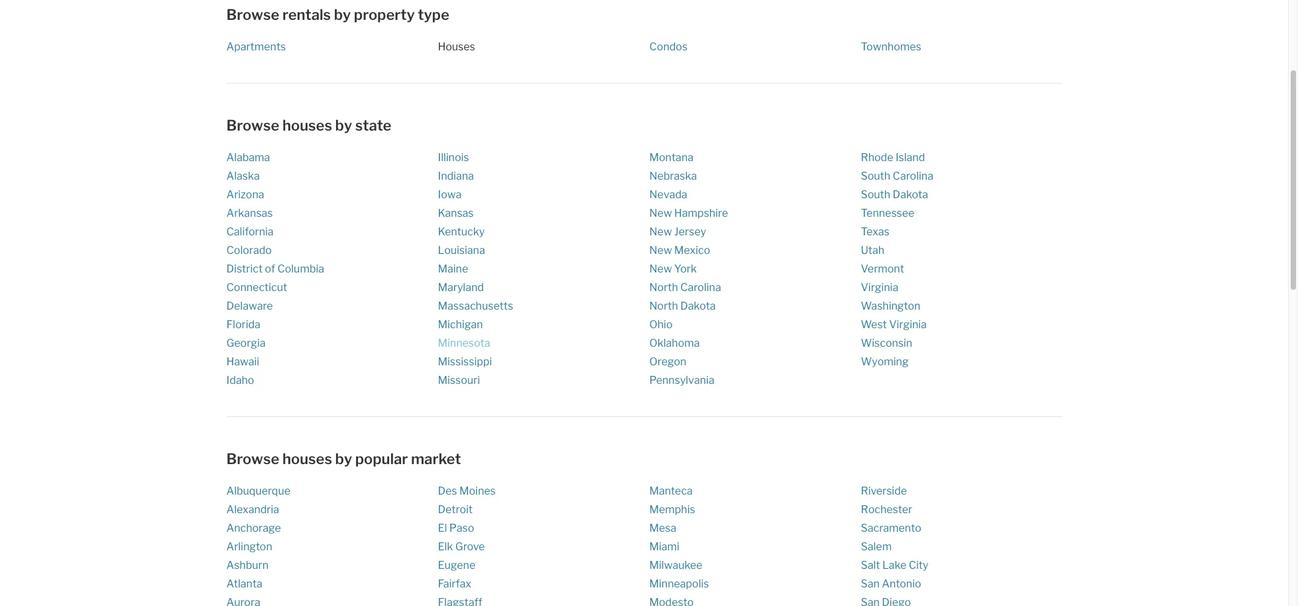 Task type: vqa. For each thing, say whether or not it's contained in the screenshot.
Albuquerque
yes



Task type: describe. For each thing, give the bounding box(es) containing it.
1 north from the top
[[650, 281, 678, 294]]

alaska
[[227, 170, 260, 182]]

rochester
[[861, 504, 913, 516]]

rochester link
[[861, 504, 913, 516]]

missouri link
[[438, 374, 480, 387]]

type
[[418, 6, 450, 23]]

west virginia link
[[861, 318, 927, 331]]

alabama alaska arizona arkansas california colorado district of columbia connecticut delaware florida georgia hawaii idaho
[[227, 151, 324, 387]]

4 new from the top
[[650, 263, 672, 275]]

salt
[[861, 559, 881, 572]]

manteca memphis mesa miami milwaukee minneapolis
[[650, 485, 709, 590]]

ohio
[[650, 318, 673, 331]]

market
[[411, 450, 461, 468]]

illinois link
[[438, 151, 469, 164]]

alexandria link
[[227, 504, 279, 516]]

manteca link
[[650, 485, 693, 498]]

miami
[[650, 541, 680, 553]]

elk grove link
[[438, 541, 485, 553]]

browse for browse rentals by property type
[[227, 6, 279, 23]]

fairfax link
[[438, 578, 472, 590]]

albuquerque
[[227, 485, 291, 498]]

virginia link
[[861, 281, 899, 294]]

vermont link
[[861, 263, 905, 275]]

lake
[[883, 559, 907, 572]]

pennsylvania
[[650, 374, 715, 387]]

2 new from the top
[[650, 226, 672, 238]]

missouri
[[438, 374, 480, 387]]

rentals
[[283, 6, 331, 23]]

houses for popular
[[283, 450, 332, 468]]

arlington link
[[227, 541, 272, 553]]

des moines detroit el paso elk grove eugene fairfax
[[438, 485, 496, 590]]

wyoming
[[861, 356, 909, 368]]

condos
[[650, 40, 688, 53]]

louisiana link
[[438, 244, 485, 257]]

minnesota link
[[438, 337, 490, 350]]

eugene
[[438, 559, 476, 572]]

1 new from the top
[[650, 207, 672, 220]]

antonio
[[882, 578, 922, 590]]

mexico
[[675, 244, 711, 257]]

idaho
[[227, 374, 254, 387]]

connecticut link
[[227, 281, 287, 294]]

hampshire
[[675, 207, 728, 220]]

rhode island south carolina south dakota tennessee texas utah vermont virginia washington west virginia wisconsin wyoming
[[861, 151, 934, 368]]

nebraska link
[[650, 170, 697, 182]]

riverside rochester sacramento salem salt lake city san antonio
[[861, 485, 929, 590]]

delaware link
[[227, 300, 273, 312]]

arizona link
[[227, 188, 264, 201]]

detroit
[[438, 504, 473, 516]]

2 north from the top
[[650, 300, 678, 312]]

wisconsin link
[[861, 337, 913, 350]]

milwaukee
[[650, 559, 703, 572]]

townhomes link
[[861, 40, 922, 53]]

browse for browse houses by popular market
[[227, 450, 279, 468]]

miami link
[[650, 541, 680, 553]]

massachusetts link
[[438, 300, 514, 312]]

2 south from the top
[[861, 188, 891, 201]]

montana link
[[650, 151, 694, 164]]

by for state
[[335, 117, 352, 134]]

arkansas
[[227, 207, 273, 220]]

idaho link
[[227, 374, 254, 387]]

kentucky
[[438, 226, 485, 238]]

ashburn link
[[227, 559, 269, 572]]

carolina inside montana nebraska nevada new hampshire new jersey new mexico new york north carolina north dakota ohio oklahoma oregon pennsylvania
[[681, 281, 721, 294]]

by for popular
[[335, 450, 352, 468]]

anchorage link
[[227, 522, 281, 535]]

salt lake city link
[[861, 559, 929, 572]]

browse rentals by property type
[[227, 6, 450, 23]]

manteca
[[650, 485, 693, 498]]

el
[[438, 522, 447, 535]]

texas
[[861, 226, 890, 238]]

minneapolis link
[[650, 578, 709, 590]]

alaska link
[[227, 170, 260, 182]]

milwaukee link
[[650, 559, 703, 572]]

albuquerque link
[[227, 485, 291, 498]]

riverside
[[861, 485, 907, 498]]

paso
[[450, 522, 475, 535]]

indiana link
[[438, 170, 474, 182]]

mississippi
[[438, 356, 492, 368]]

new mexico link
[[650, 244, 711, 257]]

wyoming link
[[861, 356, 909, 368]]

hawaii
[[227, 356, 259, 368]]

island
[[896, 151, 925, 164]]

florida
[[227, 318, 261, 331]]

new hampshire link
[[650, 207, 728, 220]]

sacramento
[[861, 522, 922, 535]]

oregon
[[650, 356, 687, 368]]

state
[[355, 117, 392, 134]]

carolina inside rhode island south carolina south dakota tennessee texas utah vermont virginia washington west virginia wisconsin wyoming
[[893, 170, 934, 182]]

riverside link
[[861, 485, 907, 498]]



Task type: locate. For each thing, give the bounding box(es) containing it.
colorado link
[[227, 244, 272, 257]]

apartments
[[227, 40, 286, 53]]

grove
[[456, 541, 485, 553]]

indiana
[[438, 170, 474, 182]]

pennsylvania link
[[650, 374, 715, 387]]

0 vertical spatial virginia
[[861, 281, 899, 294]]

3 new from the top
[[650, 244, 672, 257]]

arlington
[[227, 541, 272, 553]]

district
[[227, 263, 263, 275]]

minnesota
[[438, 337, 490, 350]]

0 vertical spatial north
[[650, 281, 678, 294]]

ashburn
[[227, 559, 269, 572]]

houses
[[438, 40, 475, 53]]

1 horizontal spatial dakota
[[893, 188, 929, 201]]

browse up apartments
[[227, 6, 279, 23]]

1 houses from the top
[[283, 117, 332, 134]]

oklahoma link
[[650, 337, 700, 350]]

florida link
[[227, 318, 261, 331]]

des
[[438, 485, 457, 498]]

san antonio link
[[861, 578, 922, 590]]

1 horizontal spatial carolina
[[893, 170, 934, 182]]

south dakota link
[[861, 188, 929, 201]]

browse houses by popular market
[[227, 450, 461, 468]]

1 vertical spatial south
[[861, 188, 891, 201]]

alabama
[[227, 151, 270, 164]]

vermont
[[861, 263, 905, 275]]

sacramento link
[[861, 522, 922, 535]]

michigan
[[438, 318, 483, 331]]

browse up "alabama" link
[[227, 117, 279, 134]]

3 browse from the top
[[227, 450, 279, 468]]

browse up albuquerque link
[[227, 450, 279, 468]]

2 houses from the top
[[283, 450, 332, 468]]

houses
[[283, 117, 332, 134], [283, 450, 332, 468]]

kansas
[[438, 207, 474, 220]]

dakota
[[893, 188, 929, 201], [681, 300, 716, 312]]

south up the tennessee link
[[861, 188, 891, 201]]

maine link
[[438, 263, 468, 275]]

2 vertical spatial browse
[[227, 450, 279, 468]]

georgia link
[[227, 337, 266, 350]]

columbia
[[278, 263, 324, 275]]

1 south from the top
[[861, 170, 891, 182]]

popular
[[355, 450, 408, 468]]

montana
[[650, 151, 694, 164]]

anchorage
[[227, 522, 281, 535]]

browse
[[227, 6, 279, 23], [227, 117, 279, 134], [227, 450, 279, 468]]

new left york
[[650, 263, 672, 275]]

eugene link
[[438, 559, 476, 572]]

california link
[[227, 226, 274, 238]]

albuquerque alexandria anchorage arlington ashburn atlanta
[[227, 485, 291, 590]]

rhode
[[861, 151, 894, 164]]

delaware
[[227, 300, 273, 312]]

utah
[[861, 244, 885, 257]]

1 vertical spatial virginia
[[890, 318, 927, 331]]

new down the nevada 'link'
[[650, 207, 672, 220]]

jersey
[[675, 226, 707, 238]]

0 vertical spatial houses
[[283, 117, 332, 134]]

north down new york 'link'
[[650, 281, 678, 294]]

1 vertical spatial north
[[650, 300, 678, 312]]

south down rhode in the top of the page
[[861, 170, 891, 182]]

new
[[650, 207, 672, 220], [650, 226, 672, 238], [650, 244, 672, 257], [650, 263, 672, 275]]

washington link
[[861, 300, 921, 312]]

houses for state
[[283, 117, 332, 134]]

by left popular
[[335, 450, 352, 468]]

georgia
[[227, 337, 266, 350]]

des moines link
[[438, 485, 496, 498]]

houses up albuquerque
[[283, 450, 332, 468]]

tennessee
[[861, 207, 915, 220]]

salem
[[861, 541, 892, 553]]

mesa
[[650, 522, 677, 535]]

new york link
[[650, 263, 697, 275]]

mesa link
[[650, 522, 677, 535]]

nevada
[[650, 188, 688, 201]]

dakota down north carolina link at the top of the page
[[681, 300, 716, 312]]

2 vertical spatial by
[[335, 450, 352, 468]]

2 browse from the top
[[227, 117, 279, 134]]

browse for browse houses by state
[[227, 117, 279, 134]]

by left state
[[335, 117, 352, 134]]

north carolina link
[[650, 281, 721, 294]]

townhomes
[[861, 40, 922, 53]]

dakota down 'south carolina' link
[[893, 188, 929, 201]]

district of columbia link
[[227, 263, 324, 275]]

north dakota link
[[650, 300, 716, 312]]

montana nebraska nevada new hampshire new jersey new mexico new york north carolina north dakota ohio oklahoma oregon pennsylvania
[[650, 151, 728, 387]]

dakota inside rhode island south carolina south dakota tennessee texas utah vermont virginia washington west virginia wisconsin wyoming
[[893, 188, 929, 201]]

maryland link
[[438, 281, 484, 294]]

0 vertical spatial dakota
[[893, 188, 929, 201]]

dakota inside montana nebraska nevada new hampshire new jersey new mexico new york north carolina north dakota ohio oklahoma oregon pennsylvania
[[681, 300, 716, 312]]

carolina down island
[[893, 170, 934, 182]]

1 vertical spatial by
[[335, 117, 352, 134]]

1 vertical spatial houses
[[283, 450, 332, 468]]

tennessee link
[[861, 207, 915, 220]]

by right rentals
[[334, 6, 351, 23]]

colorado
[[227, 244, 272, 257]]

new jersey link
[[650, 226, 707, 238]]

city
[[909, 559, 929, 572]]

1 browse from the top
[[227, 6, 279, 23]]

memphis link
[[650, 504, 696, 516]]

0 horizontal spatial carolina
[[681, 281, 721, 294]]

0 horizontal spatial dakota
[[681, 300, 716, 312]]

by for property
[[334, 6, 351, 23]]

0 vertical spatial by
[[334, 6, 351, 23]]

1 vertical spatial carolina
[[681, 281, 721, 294]]

new up new york 'link'
[[650, 244, 672, 257]]

utah link
[[861, 244, 885, 257]]

nebraska
[[650, 170, 697, 182]]

0 vertical spatial carolina
[[893, 170, 934, 182]]

virginia down washington in the right of the page
[[890, 318, 927, 331]]

houses left state
[[283, 117, 332, 134]]

kansas link
[[438, 207, 474, 220]]

salem link
[[861, 541, 892, 553]]

massachusetts
[[438, 300, 514, 312]]

oregon link
[[650, 356, 687, 368]]

1 vertical spatial dakota
[[681, 300, 716, 312]]

new up new mexico link
[[650, 226, 672, 238]]

arizona
[[227, 188, 264, 201]]

carolina down york
[[681, 281, 721, 294]]

washington
[[861, 300, 921, 312]]

virginia down vermont on the right
[[861, 281, 899, 294]]

0 vertical spatial browse
[[227, 6, 279, 23]]

hawaii link
[[227, 356, 259, 368]]

louisiana
[[438, 244, 485, 257]]

1 vertical spatial browse
[[227, 117, 279, 134]]

browse houses by state
[[227, 117, 392, 134]]

connecticut
[[227, 281, 287, 294]]

illinois
[[438, 151, 469, 164]]

alabama link
[[227, 151, 270, 164]]

north up ohio
[[650, 300, 678, 312]]

0 vertical spatial south
[[861, 170, 891, 182]]



